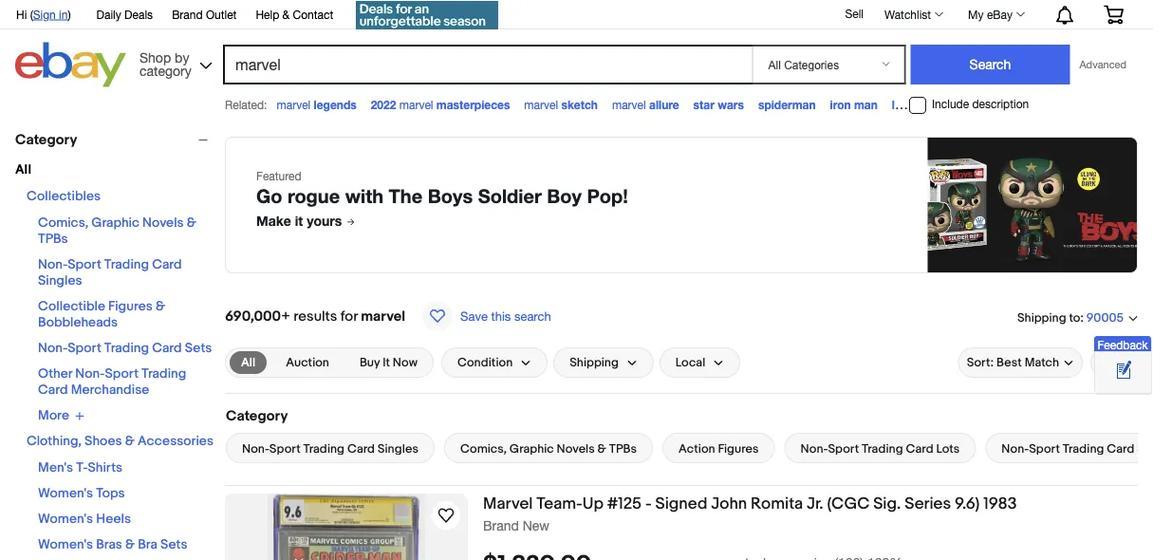 Task type: describe. For each thing, give the bounding box(es) containing it.
1 vertical spatial non-sport trading card singles link
[[226, 433, 435, 463]]

1 women's from the top
[[38, 486, 93, 502]]

star wars
[[694, 98, 744, 111]]

go rogue with the boys soldier boy pop! image
[[928, 137, 1137, 273]]

buy it now
[[360, 355, 418, 370]]

other
[[38, 366, 72, 382]]

now
[[393, 355, 418, 370]]

)
[[68, 8, 71, 21]]

card up more in the left bottom of the page
[[38, 382, 68, 398]]

auction
[[286, 355, 329, 370]]

sport down "auction"
[[270, 441, 301, 456]]

trading up 'marvel team-up #125 - signed john romita jr. (cgc sig. series 9.6) 1983' image
[[303, 441, 345, 456]]

& up non-sport trading card sets link
[[156, 299, 165, 315]]

marvel team-up #125 - signed john romita jr. (cgc sig. series 9.6) 1983 heading
[[483, 494, 1017, 514]]

none submit inside shop by category banner
[[911, 45, 1070, 84]]

shipping to : 90005
[[1018, 310, 1124, 326]]

match
[[1025, 355, 1060, 370]]

masterpieces
[[437, 98, 510, 111]]

non- right accessories
[[242, 441, 270, 456]]

save this search
[[461, 309, 551, 323]]

collectible figures & bobbleheads link
[[38, 299, 165, 331]]

comics, graphic novels & tpbs link for men's t-shirts
[[38, 215, 196, 247]]

0 vertical spatial non-sport trading card singles link
[[38, 257, 182, 289]]

more
[[38, 408, 69, 424]]

marvel inside go rogue with the boys soldier boy pop! main content
[[361, 308, 405, 325]]

shirts
[[88, 460, 123, 476]]

auction link
[[275, 351, 341, 374]]

card left set
[[1107, 441, 1135, 456]]

trading down non-sport trading card sets link
[[142, 366, 186, 382]]

brand outlet link
[[172, 5, 237, 26]]

sketch
[[562, 98, 598, 111]]

this
[[491, 309, 511, 323]]

local
[[676, 355, 706, 370]]

star
[[694, 98, 715, 111]]

Search for anything text field
[[226, 47, 749, 83]]

deals
[[124, 8, 153, 21]]

results
[[294, 308, 337, 325]]

2022
[[371, 98, 396, 111]]

sport up collectible
[[68, 257, 101, 273]]

set
[[1138, 441, 1154, 456]]

other non-sport trading card merchandise link
[[38, 366, 186, 398]]

t-
[[76, 460, 88, 476]]

90005
[[1087, 311, 1124, 326]]

your shopping cart image
[[1103, 5, 1125, 24]]

local button
[[660, 347, 741, 378]]

:
[[1081, 310, 1084, 325]]

marvel for marvel psa
[[930, 98, 964, 111]]

boys
[[428, 185, 473, 207]]

legends
[[314, 98, 357, 111]]

figures inside comics, graphic novels & tpbs non-sport trading card singles collectible figures & bobbleheads non-sport trading card sets other non-sport trading card merchandise
[[108, 299, 153, 315]]

comics, graphic novels & tpbs
[[460, 441, 637, 456]]

non- up other
[[38, 340, 68, 357]]

novels for comics, graphic novels & tpbs
[[557, 441, 595, 456]]

collectible
[[38, 299, 105, 315]]

non-sport trading card singles
[[242, 441, 419, 456]]

non- up collectible
[[38, 257, 68, 273]]

non-sport trading card set
[[1002, 441, 1154, 456]]

marvel team-up #125 - signed john romita jr. (cgc sig. series 9.6) 1983 brand new
[[483, 494, 1017, 533]]

category button
[[15, 131, 216, 148]]

merchandise
[[71, 382, 149, 398]]

marvel for marvel legends
[[277, 98, 311, 111]]

(
[[30, 8, 33, 21]]

sport down non-sport trading card sets link
[[105, 366, 139, 382]]

my ebay
[[968, 8, 1013, 21]]

save
[[461, 309, 488, 323]]

get an extra 20% off image
[[356, 1, 499, 29]]

feedback
[[1098, 338, 1148, 351]]

tpbs for comics, graphic novels & tpbs
[[609, 441, 637, 456]]

shoes
[[85, 433, 122, 450]]

to
[[1069, 310, 1081, 325]]

marvel for marvel allure
[[612, 98, 646, 111]]

non-sport trading card lots link
[[785, 433, 976, 463]]

marvel psa
[[930, 98, 987, 111]]

hi ( sign in )
[[16, 8, 71, 21]]

sort: best match button
[[959, 347, 1083, 378]]

condition button
[[441, 347, 548, 378]]

shop
[[140, 49, 171, 65]]

man
[[854, 98, 878, 111]]

sell link
[[837, 7, 872, 20]]

sign
[[33, 8, 56, 21]]

comics, for comics, graphic novels & tpbs
[[460, 441, 507, 456]]

2 women's from the top
[[38, 511, 93, 527]]

go rogue with the boys soldier boy pop! region
[[225, 137, 1138, 273]]

card left the lots
[[906, 441, 934, 456]]

with
[[345, 185, 384, 207]]

marvel for marvel sketch
[[524, 98, 558, 111]]

action figures link
[[663, 433, 775, 463]]

action
[[679, 441, 715, 456]]

brand outlet
[[172, 8, 237, 21]]

iron
[[830, 98, 851, 111]]

jr.
[[807, 494, 824, 514]]

non-sport trading card sets link
[[38, 340, 212, 357]]

signed
[[656, 494, 708, 514]]

series
[[905, 494, 952, 514]]

9.6)
[[955, 494, 980, 514]]

women's tops link
[[38, 486, 125, 502]]

help
[[256, 8, 279, 21]]

go rogue with the boys soldier boy pop! main content
[[225, 122, 1154, 560]]

account navigation
[[6, 0, 1138, 32]]

marvel
[[483, 494, 533, 514]]

collectibles
[[27, 188, 101, 205]]

0 horizontal spatial all
[[15, 162, 31, 178]]

in
[[59, 8, 68, 21]]

(cgc
[[827, 494, 870, 514]]

iron man
[[830, 98, 878, 111]]

men's
[[38, 460, 73, 476]]

make
[[256, 213, 291, 229]]

All selected text field
[[241, 354, 256, 371]]

my ebay link
[[958, 3, 1034, 26]]

featured
[[256, 169, 302, 183]]

figures inside go rogue with the boys soldier boy pop! main content
[[718, 441, 759, 456]]



Task type: vqa. For each thing, say whether or not it's contained in the screenshot.
strollers & accessories IMAGE
no



Task type: locate. For each thing, give the bounding box(es) containing it.
1 horizontal spatial novels
[[557, 441, 595, 456]]

figures
[[108, 299, 153, 315], [718, 441, 759, 456]]

0 vertical spatial comics, graphic novels & tpbs link
[[38, 215, 196, 247]]

690,000 + results for marvel
[[225, 308, 405, 325]]

help & contact link
[[256, 5, 333, 26]]

0 horizontal spatial comics, graphic novels & tpbs link
[[38, 215, 196, 247]]

& right the help
[[283, 8, 290, 21]]

psa
[[967, 98, 987, 111]]

clothing,
[[27, 433, 82, 450]]

marvel sketch
[[524, 98, 598, 111]]

marvel left allure
[[612, 98, 646, 111]]

marvel left sketch
[[524, 98, 558, 111]]

1 vertical spatial tpbs
[[609, 441, 637, 456]]

category inside go rogue with the boys soldier boy pop! main content
[[226, 407, 288, 424]]

1 vertical spatial graphic
[[510, 441, 554, 456]]

tpbs for comics, graphic novels & tpbs non-sport trading card singles collectible figures & bobbleheads non-sport trading card sets other non-sport trading card merchandise
[[38, 231, 68, 247]]

0 vertical spatial graphic
[[91, 215, 140, 231]]

comics, graphic novels & tpbs link up team-
[[444, 433, 653, 463]]

1 vertical spatial novels
[[557, 441, 595, 456]]

save this search button
[[417, 300, 557, 332]]

& inside go rogue with the boys soldier boy pop! main content
[[598, 441, 607, 456]]

sets inside men's t-shirts women's tops women's heels women's bras & bra sets
[[160, 537, 187, 553]]

spiderman link
[[759, 98, 816, 111]]

2 vertical spatial women's
[[38, 537, 93, 553]]

1 vertical spatial all
[[241, 355, 256, 370]]

1 horizontal spatial comics,
[[460, 441, 507, 456]]

0 vertical spatial singles
[[38, 273, 82, 289]]

brand left "outlet"
[[172, 8, 203, 21]]

sort:
[[967, 355, 994, 370]]

1 vertical spatial women's
[[38, 511, 93, 527]]

sign in link
[[33, 8, 68, 21]]

tpbs inside comics, graphic novels & tpbs link
[[609, 441, 637, 456]]

1 horizontal spatial category
[[226, 407, 288, 424]]

hi
[[16, 8, 27, 21]]

0 horizontal spatial non-sport trading card singles link
[[38, 257, 182, 289]]

sport up (cgc
[[828, 441, 859, 456]]

category
[[15, 131, 77, 148], [226, 407, 288, 424]]

lego
[[892, 98, 916, 111]]

1983
[[984, 494, 1017, 514]]

women's down women's heels link
[[38, 537, 93, 553]]

& inside account navigation
[[283, 8, 290, 21]]

search
[[514, 309, 551, 323]]

0 vertical spatial women's
[[38, 486, 93, 502]]

1 horizontal spatial figures
[[718, 441, 759, 456]]

1 vertical spatial category
[[226, 407, 288, 424]]

-
[[646, 494, 652, 514]]

contact
[[293, 8, 333, 21]]

up
[[583, 494, 604, 514]]

category down all text field
[[226, 407, 288, 424]]

1 horizontal spatial graphic
[[510, 441, 554, 456]]

1 vertical spatial singles
[[378, 441, 419, 456]]

singles up collectible
[[38, 273, 82, 289]]

1 vertical spatial brand
[[483, 517, 519, 533]]

0 vertical spatial shipping
[[1018, 310, 1067, 325]]

0 vertical spatial novels
[[142, 215, 184, 231]]

sets right bra
[[160, 537, 187, 553]]

marvel left legends
[[277, 98, 311, 111]]

novels for comics, graphic novels & tpbs non-sport trading card singles collectible figures & bobbleheads non-sport trading card sets other non-sport trading card merchandise
[[142, 215, 184, 231]]

marvel team-up #125 - signed john romita jr. (cgc sig. series 9.6) 1983 image
[[268, 494, 425, 560]]

sets inside comics, graphic novels & tpbs non-sport trading card singles collectible figures & bobbleheads non-sport trading card sets other non-sport trading card merchandise
[[185, 340, 212, 357]]

marvel team-up #125 - signed john romita jr. (cgc sig. series 9.6) 1983 link
[[483, 494, 1138, 517]]

graphic inside comics, graphic novels & tpbs non-sport trading card singles collectible figures & bobbleheads non-sport trading card sets other non-sport trading card merchandise
[[91, 215, 140, 231]]

0 vertical spatial comics,
[[38, 215, 88, 231]]

& left "make"
[[187, 215, 196, 231]]

women's down women's tops "link"
[[38, 511, 93, 527]]

soldier
[[478, 185, 542, 207]]

non-sport trading card singles link up 'marvel team-up #125 - signed john romita jr. (cgc sig. series 9.6) 1983' image
[[226, 433, 435, 463]]

1 horizontal spatial brand
[[483, 517, 519, 533]]

featured go rogue with the boys soldier boy pop! make it yours
[[256, 169, 628, 229]]

women's down men's
[[38, 486, 93, 502]]

brand down marvel
[[483, 517, 519, 533]]

sport down the bobbleheads
[[68, 340, 101, 357]]

& left bra
[[125, 537, 135, 553]]

novels inside comics, graphic novels & tpbs non-sport trading card singles collectible figures & bobbleheads non-sport trading card sets other non-sport trading card merchandise
[[142, 215, 184, 231]]

1 horizontal spatial comics, graphic novels & tpbs link
[[444, 433, 653, 463]]

spiderman
[[759, 98, 816, 111]]

marvel
[[277, 98, 311, 111], [399, 98, 433, 111], [524, 98, 558, 111], [612, 98, 646, 111], [930, 98, 964, 111], [361, 308, 405, 325]]

comics, graphic novels & tpbs non-sport trading card singles collectible figures & bobbleheads non-sport trading card sets other non-sport trading card merchandise
[[38, 215, 212, 398]]

it
[[383, 355, 390, 370]]

1 vertical spatial comics, graphic novels & tpbs link
[[444, 433, 653, 463]]

all link
[[230, 351, 267, 374]]

graphic for comics, graphic novels & tpbs
[[510, 441, 554, 456]]

comics, graphic novels & tpbs link for marvel team-up #125 - signed john romita jr. (cgc sig. series 9.6) 1983
[[444, 433, 653, 463]]

non-sport trading card singles link
[[38, 257, 182, 289], [226, 433, 435, 463]]

0 horizontal spatial tpbs
[[38, 231, 68, 247]]

my
[[968, 8, 984, 21]]

outlet
[[206, 8, 237, 21]]

sort: best match
[[967, 355, 1060, 370]]

comics, inside go rogue with the boys soldier boy pop! main content
[[460, 441, 507, 456]]

men's t-shirts women's tops women's heels women's bras & bra sets
[[38, 460, 187, 553]]

0 vertical spatial figures
[[108, 299, 153, 315]]

collectibles link
[[27, 188, 101, 205]]

comics, inside comics, graphic novels & tpbs non-sport trading card singles collectible figures & bobbleheads non-sport trading card sets other non-sport trading card merchandise
[[38, 215, 88, 231]]

1 vertical spatial shipping
[[570, 355, 619, 370]]

trading up the sig.
[[862, 441, 903, 456]]

action figures
[[679, 441, 759, 456]]

card up 'marvel team-up #125 - signed john romita jr. (cgc sig. series 9.6) 1983' image
[[347, 441, 375, 456]]

graphic up marvel
[[510, 441, 554, 456]]

0 horizontal spatial novels
[[142, 215, 184, 231]]

shipping for shipping to : 90005
[[1018, 310, 1067, 325]]

non-sport trading card set link
[[986, 433, 1154, 463]]

+
[[281, 308, 290, 325]]

heels
[[96, 511, 131, 527]]

comics, graphic novels & tpbs link
[[38, 215, 196, 247], [444, 433, 653, 463]]

card up collectible figures & bobbleheads link
[[152, 257, 182, 273]]

graphic inside go rogue with the boys soldier boy pop! main content
[[510, 441, 554, 456]]

brand inside the marvel team-up #125 - signed john romita jr. (cgc sig. series 9.6) 1983 brand new
[[483, 517, 519, 533]]

sig.
[[874, 494, 901, 514]]

1 vertical spatial comics,
[[460, 441, 507, 456]]

1 vertical spatial figures
[[718, 441, 759, 456]]

shipping for shipping
[[570, 355, 619, 370]]

lots
[[937, 441, 960, 456]]

shipping
[[1018, 310, 1067, 325], [570, 355, 619, 370]]

all up collectibles link
[[15, 162, 31, 178]]

1 vertical spatial sets
[[160, 537, 187, 553]]

tpbs down collectibles link
[[38, 231, 68, 247]]

new
[[523, 517, 550, 533]]

& up up
[[598, 441, 607, 456]]

watchlist
[[885, 8, 931, 21]]

& inside men's t-shirts women's tops women's heels women's bras & bra sets
[[125, 537, 135, 553]]

rogue
[[288, 185, 340, 207]]

non-sport trading card singles link up collectible figures & bobbleheads link
[[38, 257, 182, 289]]

tpbs inside comics, graphic novels & tpbs non-sport trading card singles collectible figures & bobbleheads non-sport trading card sets other non-sport trading card merchandise
[[38, 231, 68, 247]]

0 horizontal spatial singles
[[38, 273, 82, 289]]

0 vertical spatial all
[[15, 162, 31, 178]]

marvel right "2022"
[[399, 98, 433, 111]]

1 horizontal spatial all
[[241, 355, 256, 370]]

3 women's from the top
[[38, 537, 93, 553]]

marvel right "for"
[[361, 308, 405, 325]]

comics, up marvel
[[460, 441, 507, 456]]

0 horizontal spatial graphic
[[91, 215, 140, 231]]

graphic down collectibles link
[[91, 215, 140, 231]]

shop by category
[[140, 49, 191, 78]]

0 vertical spatial sets
[[185, 340, 212, 357]]

comics, for comics, graphic novels & tpbs non-sport trading card singles collectible figures & bobbleheads non-sport trading card sets other non-sport trading card merchandise
[[38, 215, 88, 231]]

category
[[140, 63, 191, 78]]

& right shoes
[[125, 433, 135, 450]]

best
[[997, 355, 1022, 370]]

shop by category button
[[131, 42, 216, 83]]

tops
[[96, 486, 125, 502]]

brand
[[172, 8, 203, 21], [483, 517, 519, 533]]

marvel left psa
[[930, 98, 964, 111]]

more button
[[38, 408, 84, 424]]

non- up jr.
[[801, 441, 828, 456]]

singles inside comics, graphic novels & tpbs non-sport trading card singles collectible figures & bobbleheads non-sport trading card sets other non-sport trading card merchandise
[[38, 273, 82, 289]]

shop by category banner
[[6, 0, 1138, 92]]

men's t-shirts link
[[38, 460, 123, 476]]

0 horizontal spatial figures
[[108, 299, 153, 315]]

brand inside brand outlet link
[[172, 8, 203, 21]]

comics, down collectibles link
[[38, 215, 88, 231]]

0 horizontal spatial shipping
[[570, 355, 619, 370]]

bras
[[96, 537, 122, 553]]

sets left all link
[[185, 340, 212, 357]]

clothing, shoes & accessories link
[[27, 433, 214, 450]]

shipping inside shipping to : 90005
[[1018, 310, 1067, 325]]

buy it now link
[[348, 351, 429, 374]]

category up collectibles link
[[15, 131, 77, 148]]

all inside go rogue with the boys soldier boy pop! main content
[[241, 355, 256, 370]]

0 horizontal spatial comics,
[[38, 215, 88, 231]]

advanced
[[1080, 58, 1127, 71]]

bobbleheads
[[38, 315, 118, 331]]

singles inside go rogue with the boys soldier boy pop! main content
[[378, 441, 419, 456]]

singles down now
[[378, 441, 419, 456]]

graphic for comics, graphic novels & tpbs non-sport trading card singles collectible figures & bobbleheads non-sport trading card sets other non-sport trading card merchandise
[[91, 215, 140, 231]]

1 horizontal spatial tpbs
[[609, 441, 637, 456]]

daily deals link
[[96, 5, 153, 26]]

0 vertical spatial tpbs
[[38, 231, 68, 247]]

figures up non-sport trading card sets link
[[108, 299, 153, 315]]

tpbs up the "#125"
[[609, 441, 637, 456]]

trading up other non-sport trading card merchandise "link"
[[104, 340, 149, 357]]

shipping inside shipping dropdown button
[[570, 355, 619, 370]]

trading left set
[[1063, 441, 1104, 456]]

novels inside go rogue with the boys soldier boy pop! main content
[[557, 441, 595, 456]]

0 horizontal spatial brand
[[172, 8, 203, 21]]

figures right "action"
[[718, 441, 759, 456]]

1 horizontal spatial shipping
[[1018, 310, 1067, 325]]

0 vertical spatial brand
[[172, 8, 203, 21]]

0 horizontal spatial category
[[15, 131, 77, 148]]

sport down the match
[[1029, 441, 1060, 456]]

advanced link
[[1070, 46, 1136, 84]]

1 horizontal spatial singles
[[378, 441, 419, 456]]

shipping button
[[554, 347, 654, 378]]

None submit
[[911, 45, 1070, 84]]

bra
[[138, 537, 157, 553]]

card up other non-sport trading card merchandise "link"
[[152, 340, 182, 357]]

1 horizontal spatial non-sport trading card singles link
[[226, 433, 435, 463]]

go
[[256, 185, 282, 207]]

0 vertical spatial category
[[15, 131, 77, 148]]

ebay
[[987, 8, 1013, 21]]

allure
[[649, 98, 679, 111]]

all down '690,000'
[[241, 355, 256, 370]]

comics, graphic novels & tpbs link down collectibles link
[[38, 215, 196, 247]]

non- up 1983
[[1002, 441, 1029, 456]]

accessories
[[138, 433, 214, 450]]

trading up collectible figures & bobbleheads link
[[104, 257, 149, 273]]

non- right other
[[75, 366, 105, 382]]



